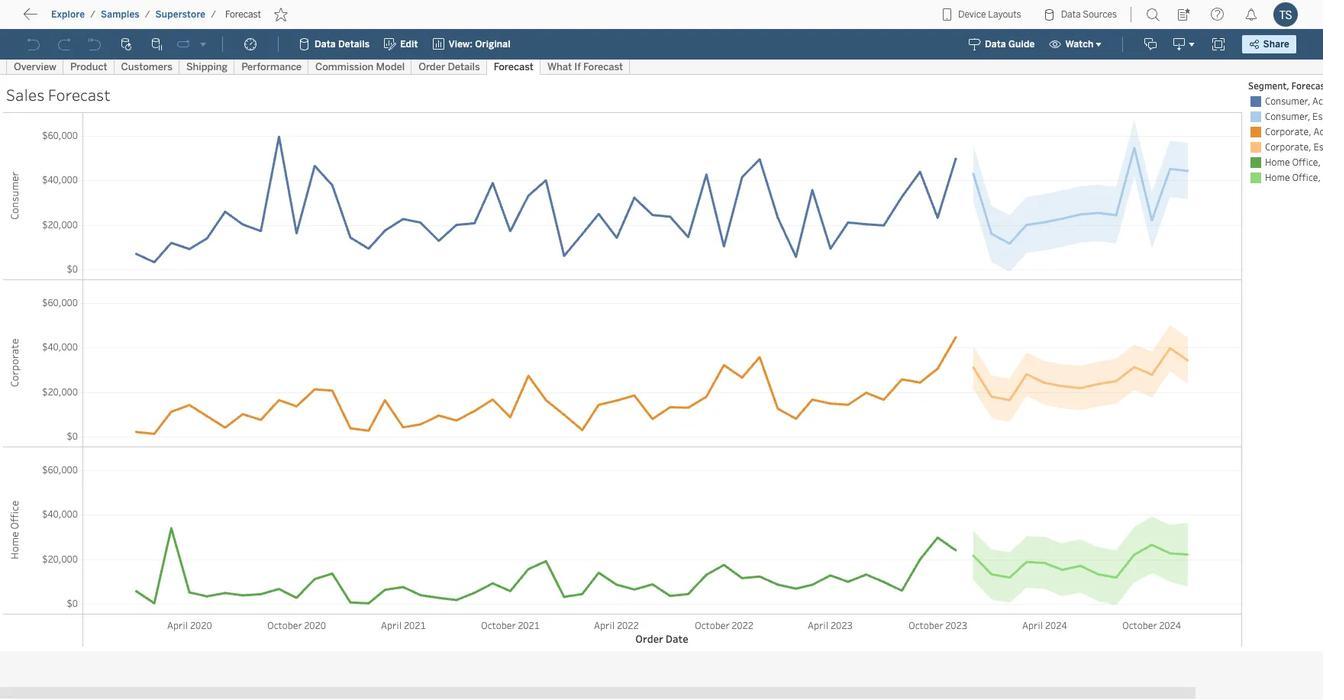Task type: describe. For each thing, give the bounding box(es) containing it.
skip
[[40, 11, 66, 26]]

content
[[84, 11, 131, 26]]

superstore
[[155, 9, 206, 20]]

samples link
[[100, 8, 140, 21]]

skip to content
[[40, 11, 131, 26]]

forecast
[[225, 9, 261, 20]]

3 / from the left
[[211, 9, 216, 20]]

superstore link
[[155, 8, 206, 21]]

to
[[69, 11, 81, 26]]

1 / from the left
[[90, 9, 95, 20]]



Task type: vqa. For each thing, say whether or not it's contained in the screenshot.
Explore / Samples / Superstore /
yes



Task type: locate. For each thing, give the bounding box(es) containing it.
0 horizontal spatial /
[[90, 9, 95, 20]]

2 / from the left
[[145, 9, 150, 20]]

explore
[[51, 9, 85, 20]]

explore / samples / superstore /
[[51, 9, 216, 20]]

1 horizontal spatial /
[[145, 9, 150, 20]]

samples
[[101, 9, 140, 20]]

/
[[90, 9, 95, 20], [145, 9, 150, 20], [211, 9, 216, 20]]

/ right to
[[90, 9, 95, 20]]

explore link
[[50, 8, 86, 21]]

2 horizontal spatial /
[[211, 9, 216, 20]]

/ right "samples"
[[145, 9, 150, 20]]

/ left "forecast" element
[[211, 9, 216, 20]]

skip to content link
[[37, 8, 156, 29]]

forecast element
[[221, 9, 266, 20]]



